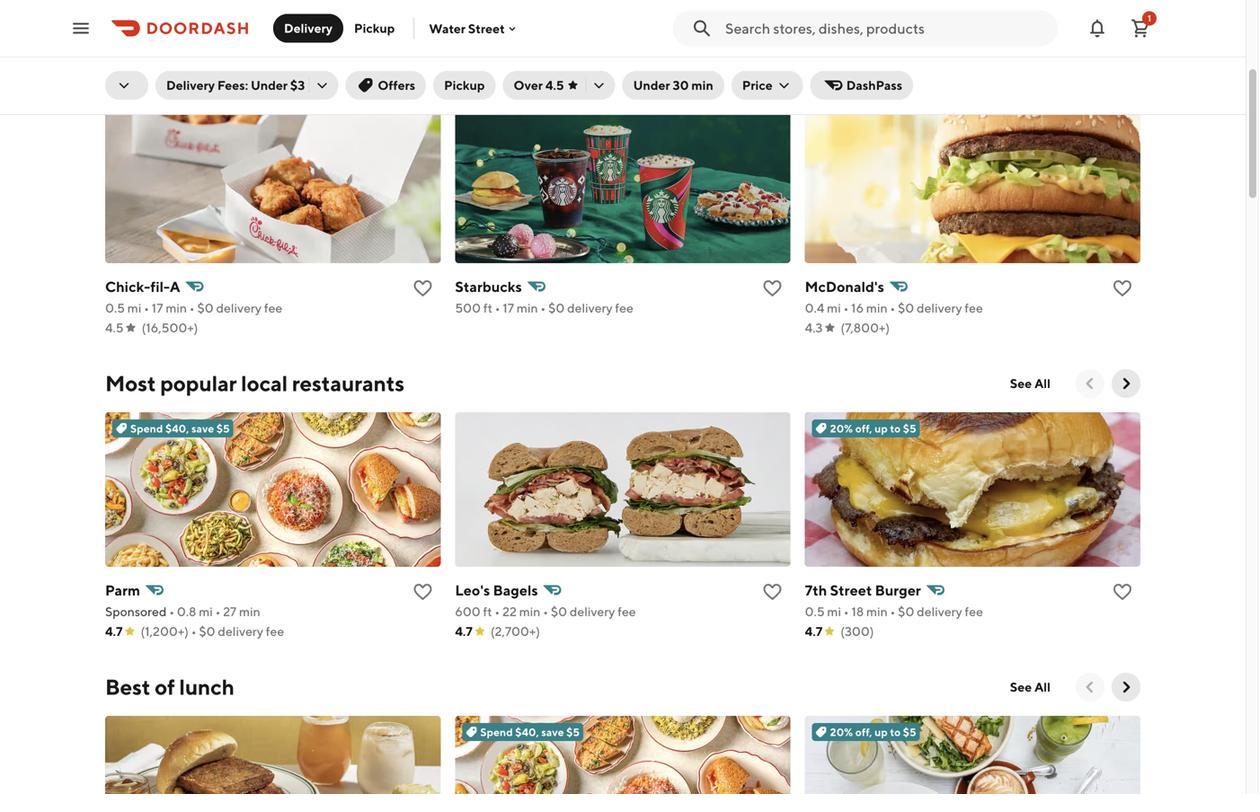 Task type: locate. For each thing, give the bounding box(es) containing it.
2 ft from the top
[[483, 604, 492, 619]]

17 for chick-fil-a
[[152, 301, 163, 315]]

starbucks
[[455, 278, 522, 295]]

fee
[[264, 301, 282, 315], [615, 301, 634, 315], [965, 301, 983, 315], [618, 604, 636, 619], [965, 604, 983, 619], [266, 624, 284, 639]]

min right 30
[[692, 78, 714, 93]]

1 horizontal spatial 17
[[503, 301, 514, 315]]

0 vertical spatial save
[[191, 422, 214, 435]]

to
[[890, 422, 901, 435], [890, 726, 901, 739]]

see
[[1010, 376, 1032, 391], [1010, 680, 1032, 695]]

ft for leo's bagels
[[483, 604, 492, 619]]

0 horizontal spatial pickup
[[354, 21, 395, 36]]

min for chick-fil-a
[[166, 301, 187, 315]]

street up 18
[[830, 582, 872, 599]]

ft for starbucks
[[483, 301, 492, 315]]

mi right 0.4
[[827, 301, 841, 315]]

1 horizontal spatial street
[[830, 582, 872, 599]]

2 see from the top
[[1010, 680, 1032, 695]]

delivery
[[216, 301, 262, 315], [567, 301, 613, 315], [917, 301, 962, 315], [570, 604, 615, 619], [917, 604, 962, 619], [218, 624, 263, 639]]

0 vertical spatial 4.5
[[545, 78, 564, 93]]

0.5 down chick-
[[105, 301, 125, 315]]

previous button of carousel image
[[1081, 375, 1099, 393], [1081, 679, 1099, 697]]

0 horizontal spatial 4.5
[[105, 320, 124, 335]]

up
[[875, 422, 888, 435], [875, 726, 888, 739]]

click to add this store to your saved list image for leo's bagels
[[762, 582, 783, 603]]

fee for mcdonald's
[[965, 301, 983, 315]]

4 items, open order cart image
[[1130, 18, 1151, 39]]

mi for 7th street burger
[[827, 604, 841, 619]]

4.5
[[545, 78, 564, 93], [105, 320, 124, 335]]

1 vertical spatial ft
[[483, 604, 492, 619]]

• right 16
[[890, 301, 895, 315]]

offers
[[378, 78, 415, 93]]

mi left 18
[[827, 604, 841, 619]]

4.7
[[105, 624, 123, 639], [455, 624, 473, 639], [805, 624, 823, 639]]

fee for starbucks
[[615, 301, 634, 315]]

1 vertical spatial street
[[830, 582, 872, 599]]

1 horizontal spatial spend
[[480, 726, 513, 739]]

22
[[503, 604, 517, 619]]

$​0 for leo's bagels
[[551, 604, 567, 619]]

$​0
[[197, 301, 214, 315], [548, 301, 565, 315], [898, 301, 914, 315], [551, 604, 567, 619], [898, 604, 914, 619]]

1 17 from the left
[[152, 301, 163, 315]]

0 horizontal spatial under
[[251, 78, 288, 93]]

best of lunch link
[[105, 673, 234, 702]]

2 all from the top
[[1035, 680, 1051, 695]]

1 horizontal spatial 4.5
[[545, 78, 564, 93]]

1 vertical spatial pickup button
[[433, 71, 496, 100]]

$3
[[290, 78, 305, 93]]

• up (16,500+)
[[189, 301, 195, 315]]

30
[[673, 78, 689, 93]]

see all
[[1010, 376, 1051, 391], [1010, 680, 1051, 695]]

price button
[[731, 71, 803, 100]]

0 vertical spatial spend
[[130, 422, 163, 435]]

• right 500
[[541, 301, 546, 315]]

4.7 for leo's bagels
[[455, 624, 473, 639]]

2 see all link from the top
[[999, 673, 1061, 702]]

1 vertical spatial 20%
[[830, 726, 853, 739]]

1 button
[[1123, 10, 1159, 46]]

1 vertical spatial previous button of carousel image
[[1081, 679, 1099, 697]]

1
[[1148, 13, 1151, 23]]

under left 30
[[633, 78, 670, 93]]

0.8
[[177, 604, 196, 619]]

4.7 down 600
[[455, 624, 473, 639]]

0 vertical spatial 0.5
[[105, 301, 125, 315]]

0 vertical spatial pickup
[[354, 21, 395, 36]]

2 up from the top
[[875, 726, 888, 739]]

0 vertical spatial previous button of carousel image
[[1081, 375, 1099, 393]]

1 horizontal spatial pickup button
[[433, 71, 496, 100]]

0 horizontal spatial street
[[468, 21, 505, 36]]

500 ft • 17 min • $​0 delivery fee
[[455, 301, 634, 315]]

2 under from the left
[[633, 78, 670, 93]]

0 vertical spatial all
[[1035, 376, 1051, 391]]

1 horizontal spatial 4.7
[[455, 624, 473, 639]]

see all link
[[999, 369, 1061, 398], [999, 673, 1061, 702]]

(300)
[[841, 624, 874, 639]]

street
[[468, 21, 505, 36], [830, 582, 872, 599]]

all for best of lunch
[[1035, 680, 1051, 695]]

1 see from the top
[[1010, 376, 1032, 391]]

1 vertical spatial spend $40, save $5
[[480, 726, 580, 739]]

mi for mcdonald's
[[827, 301, 841, 315]]

1 vertical spatial see all
[[1010, 680, 1051, 695]]

min for mcdonald's
[[866, 301, 888, 315]]

0 horizontal spatial delivery
[[166, 78, 215, 93]]

• left 22
[[495, 604, 500, 619]]

delivery left the 'fees:'
[[166, 78, 215, 93]]

17
[[152, 301, 163, 315], [503, 301, 514, 315]]

click to add this store to your saved list image for starbucks
[[762, 278, 783, 299]]

4.5 right over
[[545, 78, 564, 93]]

• left $0
[[191, 624, 197, 639]]

street right water
[[468, 21, 505, 36]]

1 vertical spatial up
[[875, 726, 888, 739]]

1 ft from the top
[[483, 301, 492, 315]]

under
[[251, 78, 288, 93], [633, 78, 670, 93]]

1 see all link from the top
[[999, 369, 1061, 398]]

pickup button
[[343, 14, 406, 43], [433, 71, 496, 100]]

1 next button of carousel image from the top
[[1117, 375, 1135, 393]]

600
[[455, 604, 481, 619]]

delivery inside button
[[284, 21, 333, 36]]

off,
[[855, 422, 872, 435], [855, 726, 872, 739]]

$​0 right 500
[[548, 301, 565, 315]]

18
[[852, 604, 864, 619]]

$​0 down burger
[[898, 604, 914, 619]]

20%
[[830, 422, 853, 435], [830, 726, 853, 739]]

0.5 for 7th street burger
[[805, 604, 825, 619]]

1 horizontal spatial delivery
[[284, 21, 333, 36]]

$​0 right 22
[[551, 604, 567, 619]]

water
[[429, 21, 466, 36]]

$​0 up (16,500+)
[[197, 301, 214, 315]]

0 vertical spatial delivery
[[284, 21, 333, 36]]

min for leo's bagels
[[519, 604, 541, 619]]

0 vertical spatial pickup button
[[343, 14, 406, 43]]

pickup down water street on the top
[[444, 78, 485, 93]]

street for 7th
[[830, 582, 872, 599]]

0 vertical spatial see
[[1010, 376, 1032, 391]]

0.5 down 7th
[[805, 604, 825, 619]]

water street button
[[429, 21, 519, 36]]

1 see all from the top
[[1010, 376, 1051, 391]]

1 horizontal spatial pickup
[[444, 78, 485, 93]]

1 horizontal spatial 0.5
[[805, 604, 825, 619]]

1 vertical spatial 0.5
[[805, 604, 825, 619]]

• left 27
[[215, 604, 221, 619]]

under left $3
[[251, 78, 288, 93]]

over 4.5
[[514, 78, 564, 93]]

Store search: begin typing to search for stores available on DoorDash text field
[[725, 18, 1047, 38]]

pickup up "offers" button
[[354, 21, 395, 36]]

spend $40, save $5
[[130, 422, 230, 435], [480, 726, 580, 739]]

$5
[[216, 422, 230, 435], [903, 422, 916, 435], [566, 726, 580, 739], [903, 726, 916, 739]]

0.5 for chick-fil-a
[[105, 301, 125, 315]]

national
[[105, 67, 191, 93]]

1 all from the top
[[1035, 376, 1051, 391]]

1 horizontal spatial $40,
[[515, 726, 539, 739]]

0 vertical spatial next button of carousel image
[[1117, 375, 1135, 393]]

$​0 for chick-fil-a
[[197, 301, 214, 315]]

mi right '0.8'
[[199, 604, 213, 619]]

open menu image
[[70, 18, 92, 39]]

min right 18
[[866, 604, 888, 619]]

1 to from the top
[[890, 422, 901, 435]]

min for starbucks
[[517, 301, 538, 315]]

ft
[[483, 301, 492, 315], [483, 604, 492, 619]]

2 off, from the top
[[855, 726, 872, 739]]

3 4.7 from the left
[[805, 624, 823, 639]]

min down starbucks
[[517, 301, 538, 315]]

min
[[692, 78, 714, 93], [166, 301, 187, 315], [517, 301, 538, 315], [866, 301, 888, 315], [239, 604, 260, 619], [519, 604, 541, 619], [866, 604, 888, 619]]

next button of carousel image
[[1117, 375, 1135, 393], [1117, 679, 1135, 697]]

0 horizontal spatial spend $40, save $5
[[130, 422, 230, 435]]

1 previous button of carousel image from the top
[[1081, 375, 1099, 393]]

2 previous button of carousel image from the top
[[1081, 679, 1099, 697]]

all
[[1035, 376, 1051, 391], [1035, 680, 1051, 695]]

delivery up $3
[[284, 21, 333, 36]]

0 horizontal spatial spend
[[130, 422, 163, 435]]

delivery button
[[273, 14, 343, 43]]

mi down chick-
[[127, 301, 141, 315]]

restaurants
[[292, 371, 405, 396]]

see for best of lunch
[[1010, 680, 1032, 695]]

click to add this store to your saved list image
[[412, 278, 434, 299], [762, 278, 783, 299], [1112, 278, 1133, 299], [412, 582, 434, 603], [762, 582, 783, 603]]

spend
[[130, 422, 163, 435], [480, 726, 513, 739]]

4.5 down chick-
[[105, 320, 124, 335]]

17 down starbucks
[[503, 301, 514, 315]]

0 horizontal spatial pickup button
[[343, 14, 406, 43]]

(1,200+)
[[141, 624, 189, 639]]

min right 16
[[866, 301, 888, 315]]

pickup button up "offers" button
[[343, 14, 406, 43]]

16
[[851, 301, 864, 315]]

save
[[191, 422, 214, 435], [541, 726, 564, 739]]

1 vertical spatial 4.5
[[105, 320, 124, 335]]

sponsored • 0.8 mi • 27 min
[[105, 604, 260, 619]]

17 down fil- at top
[[152, 301, 163, 315]]

0 vertical spatial spend $40, save $5
[[130, 422, 230, 435]]

see all for best of lunch
[[1010, 680, 1051, 695]]

0 horizontal spatial 0.5
[[105, 301, 125, 315]]

0 horizontal spatial $40,
[[165, 422, 189, 435]]

4.7 down 7th
[[805, 624, 823, 639]]

0 vertical spatial see all
[[1010, 376, 1051, 391]]

2 17 from the left
[[503, 301, 514, 315]]

1 vertical spatial save
[[541, 726, 564, 739]]

2 next button of carousel image from the top
[[1117, 679, 1135, 697]]

all for most popular local restaurants
[[1035, 376, 1051, 391]]

$​0 right 16
[[898, 301, 914, 315]]

next button of carousel image for most popular local restaurants
[[1117, 375, 1135, 393]]

click to add this store to your saved list image
[[1112, 582, 1133, 603]]

1 vertical spatial all
[[1035, 680, 1051, 695]]

delivery for delivery fees: under $3
[[166, 78, 215, 93]]

0 vertical spatial 20%
[[830, 422, 853, 435]]

sponsored
[[105, 604, 167, 619]]

best
[[105, 675, 150, 700]]

delivery
[[284, 21, 333, 36], [166, 78, 215, 93]]

0 vertical spatial street
[[468, 21, 505, 36]]

$40,
[[165, 422, 189, 435], [515, 726, 539, 739]]

2 4.7 from the left
[[455, 624, 473, 639]]

1 vertical spatial to
[[890, 726, 901, 739]]

ft right 600
[[483, 604, 492, 619]]

0 vertical spatial to
[[890, 422, 901, 435]]

0 vertical spatial off,
[[855, 422, 872, 435]]

leo's
[[455, 582, 490, 599]]

2 see all from the top
[[1010, 680, 1051, 695]]

pickup button down water street on the top
[[433, 71, 496, 100]]

1 20% from the top
[[830, 422, 853, 435]]

0 vertical spatial up
[[875, 422, 888, 435]]

1 horizontal spatial under
[[633, 78, 670, 93]]

chick-
[[105, 278, 150, 295]]

• left 18
[[844, 604, 849, 619]]

0 vertical spatial 20% off, up to $5
[[830, 422, 916, 435]]

see all link for most popular local restaurants
[[999, 369, 1061, 398]]

0 horizontal spatial 4.7
[[105, 624, 123, 639]]

4.7 for 7th street burger
[[805, 624, 823, 639]]

1 vertical spatial spend
[[480, 726, 513, 739]]

0 vertical spatial ft
[[483, 301, 492, 315]]

20% off, up to $5
[[830, 422, 916, 435], [830, 726, 916, 739]]

mi for chick-fil-a
[[127, 301, 141, 315]]

ft right 500
[[483, 301, 492, 315]]

delivery for starbucks
[[567, 301, 613, 315]]

2 horizontal spatial 4.7
[[805, 624, 823, 639]]

1 vertical spatial off,
[[855, 726, 872, 739]]

over 4.5 button
[[503, 71, 615, 100]]

pickup
[[354, 21, 395, 36], [444, 78, 485, 93]]

1 vertical spatial see all link
[[999, 673, 1061, 702]]

1 vertical spatial see
[[1010, 680, 1032, 695]]

1 vertical spatial next button of carousel image
[[1117, 679, 1135, 697]]

1 vertical spatial 20% off, up to $5
[[830, 726, 916, 739]]

0 horizontal spatial save
[[191, 422, 214, 435]]

notification bell image
[[1087, 18, 1108, 39]]

best of lunch
[[105, 675, 234, 700]]

0.4
[[805, 301, 825, 315]]

1 vertical spatial delivery
[[166, 78, 215, 93]]

lunch
[[179, 675, 234, 700]]

popular
[[160, 371, 237, 396]]

0 horizontal spatial 17
[[152, 301, 163, 315]]

0.5
[[105, 301, 125, 315], [805, 604, 825, 619]]

min right 22
[[519, 604, 541, 619]]

0 vertical spatial see all link
[[999, 369, 1061, 398]]

mi
[[127, 301, 141, 315], [827, 301, 841, 315], [199, 604, 213, 619], [827, 604, 841, 619]]

4.7 down sponsored
[[105, 624, 123, 639]]

$​0 for mcdonald's
[[898, 301, 914, 315]]

min up (16,500+)
[[166, 301, 187, 315]]

national favorites
[[105, 67, 281, 93]]

(16,500+)
[[142, 320, 198, 335]]

•
[[144, 301, 149, 315], [189, 301, 195, 315], [495, 301, 500, 315], [541, 301, 546, 315], [844, 301, 849, 315], [890, 301, 895, 315], [169, 604, 174, 619], [215, 604, 221, 619], [495, 604, 500, 619], [543, 604, 548, 619], [844, 604, 849, 619], [890, 604, 896, 619], [191, 624, 197, 639]]



Task type: describe. For each thing, give the bounding box(es) containing it.
27
[[223, 604, 237, 619]]

under 30 min button
[[623, 71, 724, 100]]

• down chick-fil-a
[[144, 301, 149, 315]]

next button of carousel image for best of lunch
[[1117, 679, 1135, 697]]

min for 7th street burger
[[866, 604, 888, 619]]

bagels
[[493, 582, 538, 599]]

0.5 mi • 18 min • $​0 delivery fee
[[805, 604, 983, 619]]

(2,700+)
[[491, 624, 540, 639]]

delivery for 7th street burger
[[917, 604, 962, 619]]

2 to from the top
[[890, 726, 901, 739]]

of
[[155, 675, 175, 700]]

offers button
[[345, 71, 426, 100]]

fee for 7th street burger
[[965, 604, 983, 619]]

delivery for mcdonald's
[[917, 301, 962, 315]]

1 20% off, up to $5 from the top
[[830, 422, 916, 435]]

most
[[105, 371, 156, 396]]

$0
[[199, 624, 215, 639]]

0.5 mi • 17 min • $​0 delivery fee
[[105, 301, 282, 315]]

water street
[[429, 21, 505, 36]]

min right 27
[[239, 604, 260, 619]]

17 for starbucks
[[503, 301, 514, 315]]

click to add this store to your saved list image for mcdonald's
[[1112, 278, 1133, 299]]

over
[[514, 78, 543, 93]]

under 30 min
[[633, 78, 714, 93]]

leo's bagels
[[455, 582, 538, 599]]

fil-
[[150, 278, 170, 295]]

previous button of carousel image for most popular local restaurants
[[1081, 375, 1099, 393]]

1 up from the top
[[875, 422, 888, 435]]

1 off, from the top
[[855, 422, 872, 435]]

under inside "button"
[[633, 78, 670, 93]]

1 horizontal spatial save
[[541, 726, 564, 739]]

see for most popular local restaurants
[[1010, 376, 1032, 391]]

favorites
[[195, 67, 281, 93]]

1 4.7 from the left
[[105, 624, 123, 639]]

dashpass
[[846, 78, 902, 93]]

• right 22
[[543, 604, 548, 619]]

600 ft • 22 min • $​0 delivery fee
[[455, 604, 636, 619]]

1 horizontal spatial spend $40, save $5
[[480, 726, 580, 739]]

see all for most popular local restaurants
[[1010, 376, 1051, 391]]

national favorites link
[[105, 66, 281, 94]]

(7,800+)
[[841, 320, 890, 335]]

500
[[455, 301, 481, 315]]

fees:
[[217, 78, 248, 93]]

• left 16
[[844, 301, 849, 315]]

delivery fees: under $3
[[166, 78, 305, 93]]

• $0 delivery fee
[[189, 624, 284, 639]]

$​0 for starbucks
[[548, 301, 565, 315]]

4.5 inside button
[[545, 78, 564, 93]]

street for water
[[468, 21, 505, 36]]

0.4 mi • 16 min • $​0 delivery fee
[[805, 301, 983, 315]]

• down burger
[[890, 604, 896, 619]]

fee for chick-fil-a
[[264, 301, 282, 315]]

see all link for best of lunch
[[999, 673, 1061, 702]]

click to add this store to your saved list image for parm
[[412, 582, 434, 603]]

burger
[[875, 582, 921, 599]]

fee for leo's bagels
[[618, 604, 636, 619]]

a
[[170, 278, 180, 295]]

most popular local restaurants
[[105, 371, 405, 396]]

2 20% off, up to $5 from the top
[[830, 726, 916, 739]]

dashpass button
[[810, 71, 913, 100]]

delivery for leo's bagels
[[570, 604, 615, 619]]

4.3
[[805, 320, 823, 335]]

• left '0.8'
[[169, 604, 174, 619]]

delivery for delivery
[[284, 21, 333, 36]]

most popular local restaurants link
[[105, 369, 405, 398]]

• down starbucks
[[495, 301, 500, 315]]

chick-fil-a
[[105, 278, 180, 295]]

$​0 for 7th street burger
[[898, 604, 914, 619]]

min inside under 30 min "button"
[[692, 78, 714, 93]]

7th street burger
[[805, 582, 921, 599]]

mcdonald's
[[805, 278, 884, 295]]

price
[[742, 78, 773, 93]]

2 20% from the top
[[830, 726, 853, 739]]

1 under from the left
[[251, 78, 288, 93]]

click to add this store to your saved list image for chick-fil-a
[[412, 278, 434, 299]]

local
[[241, 371, 288, 396]]

0 vertical spatial $40,
[[165, 422, 189, 435]]

parm
[[105, 582, 140, 599]]

1 vertical spatial pickup
[[444, 78, 485, 93]]

previous button of carousel image for best of lunch
[[1081, 679, 1099, 697]]

1 vertical spatial $40,
[[515, 726, 539, 739]]

7th
[[805, 582, 827, 599]]

delivery for chick-fil-a
[[216, 301, 262, 315]]



Task type: vqa. For each thing, say whether or not it's contained in the screenshot.
first The See All link from the bottom of the page
yes



